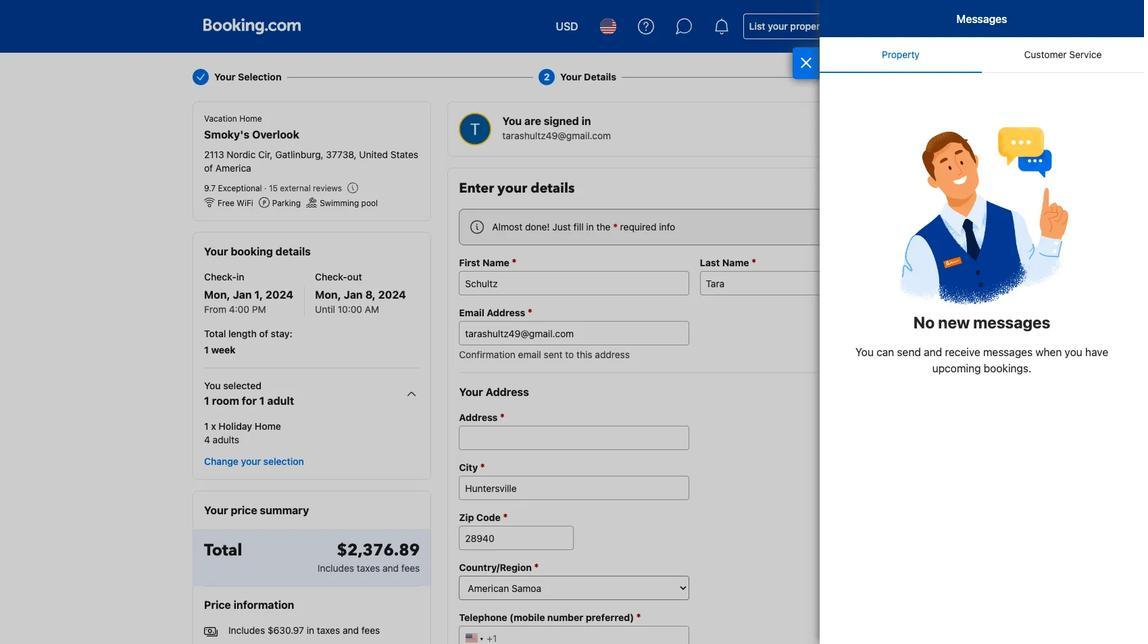 Task type: locate. For each thing, give the bounding box(es) containing it.
1 horizontal spatial check-
[[315, 271, 347, 283]]

check- up from
[[204, 271, 237, 283]]

*
[[613, 221, 618, 233], [512, 256, 517, 268], [752, 256, 757, 268], [528, 306, 533, 318], [500, 411, 505, 423], [481, 461, 485, 473], [503, 511, 508, 523], [534, 561, 539, 573], [637, 611, 641, 623]]

your for your selection
[[214, 71, 236, 82]]

0 horizontal spatial details
[[276, 246, 311, 258]]

Double-check for typos text field
[[459, 321, 689, 345]]

1 check- from the left
[[204, 271, 237, 283]]

number
[[548, 612, 584, 623]]

your left booking
[[204, 246, 228, 258]]

home down adult
[[255, 421, 281, 432]]

0 horizontal spatial fees
[[362, 625, 380, 636]]

details up just
[[531, 179, 575, 197]]

mon, up from
[[204, 289, 230, 301]]

email
[[518, 349, 541, 360]]

1
[[924, 28, 928, 38], [204, 344, 209, 356], [204, 395, 210, 407], [259, 395, 265, 407], [204, 421, 209, 432]]

1 vertical spatial taxes
[[317, 625, 340, 636]]

1 inside 1 x holiday home 4 adults
[[204, 421, 209, 432]]

2 vertical spatial your
[[241, 456, 261, 467]]

fees down $2,376.89
[[402, 563, 420, 574]]

4:00 pm
[[229, 304, 266, 315]]

adults
[[213, 434, 239, 446]]

taxes down $2,376.89
[[357, 563, 380, 574]]

2 total from the top
[[204, 540, 242, 562]]

code
[[477, 512, 501, 523]]

room
[[212, 395, 239, 407]]

total down price
[[204, 540, 242, 562]]

in right signed
[[582, 115, 591, 127]]

includes for your price summary
[[318, 563, 354, 574]]

0 horizontal spatial check-
[[204, 271, 237, 283]]

your down 1 x holiday home 4 adults
[[241, 456, 261, 467]]

you up room
[[204, 380, 221, 392]]

jan inside the check-out mon, jan 8, 2024 until 10:00 am
[[344, 289, 363, 301]]

you
[[503, 115, 522, 127], [204, 380, 221, 392]]

2024 inside the check-in mon, jan 1, 2024 from 4:00 pm
[[266, 289, 294, 301]]

check- for mon, jan 1, 2024
[[204, 271, 237, 283]]

details
[[531, 179, 575, 197], [276, 246, 311, 258]]

in inside the check-in mon, jan 1, 2024 from 4:00 pm
[[237, 271, 244, 283]]

selection
[[263, 456, 304, 467]]

details for enter your details
[[531, 179, 575, 197]]

jan for 1,
[[233, 289, 252, 301]]

address down your address
[[459, 412, 498, 423]]

check- inside the check-in mon, jan 1, 2024 from 4:00 pm
[[204, 271, 237, 283]]

1 left x at the left of page
[[204, 421, 209, 432]]

0 vertical spatial address
[[487, 307, 526, 318]]

1 horizontal spatial name
[[723, 257, 750, 268]]

check-in mon, jan 1, 2024 from 4:00 pm
[[204, 271, 294, 315]]

1 horizontal spatial details
[[531, 179, 575, 197]]

1 vertical spatial home
[[255, 421, 281, 432]]

1 vertical spatial you
[[204, 380, 221, 392]]

address
[[487, 307, 526, 318], [486, 386, 529, 398], [459, 412, 498, 423]]

None text field
[[459, 271, 689, 295], [700, 271, 930, 295], [459, 476, 689, 500], [459, 271, 689, 295], [700, 271, 930, 295], [459, 476, 689, 500]]

fees down includes taxes and fees
[[362, 625, 380, 636]]

enter your details
[[459, 179, 575, 197]]

name
[[483, 257, 510, 268], [723, 257, 750, 268]]

1 vertical spatial fees
[[362, 625, 380, 636]]

2024 right "1," at left top
[[266, 289, 294, 301]]

home
[[240, 114, 262, 124], [255, 421, 281, 432]]

x
[[211, 421, 216, 432]]

check- inside the check-out mon, jan 8, 2024 until 10:00 am
[[315, 271, 347, 283]]

mon, up until
[[315, 289, 341, 301]]

confirmation email sent to this address
[[459, 349, 630, 360]]

smoky's
[[204, 128, 250, 141]]

0 vertical spatial fees
[[402, 563, 420, 574]]

city
[[459, 462, 478, 473]]

1 vertical spatial your
[[498, 179, 528, 197]]

includes for price information
[[229, 625, 265, 636]]

0 horizontal spatial you
[[204, 380, 221, 392]]

includes down price information
[[229, 625, 265, 636]]

0 vertical spatial details
[[531, 179, 575, 197]]

1 vertical spatial and
[[343, 625, 359, 636]]

taxes
[[357, 563, 380, 574], [317, 625, 340, 636]]

in right $630.97
[[307, 625, 314, 636]]

1 vertical spatial details
[[276, 246, 311, 258]]

1 vertical spatial address
[[486, 386, 529, 398]]

your right the 2
[[561, 71, 582, 82]]

parking
[[272, 198, 301, 208]]

final
[[896, 71, 918, 82]]

2 name from the left
[[723, 257, 750, 268]]

and down $2,376.89
[[383, 563, 399, 574]]

1 right for
[[259, 395, 265, 407]]

details right booking
[[276, 246, 311, 258]]

to
[[565, 349, 574, 360]]

out
[[347, 271, 362, 283]]

jan up 10:00 am
[[344, 289, 363, 301]]

selected
[[223, 380, 262, 392]]

email
[[459, 307, 485, 318]]

in inside you are signed in tarashultz49@gmail.com
[[582, 115, 591, 127]]

1 horizontal spatial you
[[503, 115, 522, 127]]

0 horizontal spatial 2024
[[266, 289, 294, 301]]

2024 right 8,
[[378, 289, 406, 301]]

1 horizontal spatial your
[[498, 179, 528, 197]]

this
[[577, 349, 593, 360]]

jan up 4:00 pm
[[233, 289, 252, 301]]

you left the are
[[503, 115, 522, 127]]

1 horizontal spatial 2024
[[378, 289, 406, 301]]

and down includes taxes and fees
[[343, 625, 359, 636]]

name right first
[[483, 257, 510, 268]]

mon, inside the check-in mon, jan 1, 2024 from 4:00 pm
[[204, 289, 230, 301]]

* right preferred)
[[637, 611, 641, 623]]

1 left week
[[204, 344, 209, 356]]

0 horizontal spatial name
[[483, 257, 510, 268]]

in
[[582, 115, 591, 127], [586, 221, 594, 233], [237, 271, 244, 283], [307, 625, 314, 636]]

0 vertical spatial taxes
[[357, 563, 380, 574]]

includes
[[318, 563, 354, 574], [229, 625, 265, 636]]

check- up until
[[315, 271, 347, 283]]

0 horizontal spatial mon,
[[204, 289, 230, 301]]

almost done! just fill in the * required info
[[492, 221, 676, 233]]

name right last
[[723, 257, 750, 268]]

None text field
[[459, 426, 689, 450], [459, 526, 574, 550], [459, 426, 689, 450], [459, 526, 574, 550]]

vacation
[[204, 114, 237, 124]]

swimming
[[320, 198, 359, 208]]

* right country/region
[[534, 561, 539, 573]]

total up week
[[204, 328, 226, 340]]

signed
[[544, 115, 579, 127]]

2 vertical spatial address
[[459, 412, 498, 423]]

your for your price summary
[[204, 505, 228, 517]]

2 check- from the left
[[315, 271, 347, 283]]

* down your address
[[500, 411, 505, 423]]

your right enter
[[498, 179, 528, 197]]

jan
[[233, 289, 252, 301], [344, 289, 363, 301]]

2024
[[266, 289, 294, 301], [378, 289, 406, 301]]

change your selection
[[204, 456, 304, 467]]

2 jan from the left
[[344, 289, 363, 301]]

name inside first name *
[[483, 257, 510, 268]]

0 vertical spatial includes
[[318, 563, 354, 574]]

* right last
[[752, 256, 757, 268]]

total inside total length of stay: 1 week
[[204, 328, 226, 340]]

1 mon, from the left
[[204, 289, 230, 301]]

week
[[211, 344, 236, 356]]

* right the "code"
[[503, 511, 508, 523]]

2 horizontal spatial your
[[768, 20, 788, 32]]

name inside 'last name *'
[[723, 257, 750, 268]]

you inside you are signed in tarashultz49@gmail.com
[[503, 115, 522, 127]]

1 name from the left
[[483, 257, 510, 268]]

0 horizontal spatial your
[[241, 456, 261, 467]]

2 mon, from the left
[[315, 289, 341, 301]]

in down booking
[[237, 271, 244, 283]]

wifi
[[237, 198, 253, 208]]

2 2024 from the left
[[378, 289, 406, 301]]

0 horizontal spatial includes
[[229, 625, 265, 636]]

address up address *
[[486, 386, 529, 398]]

jan inside the check-in mon, jan 1, 2024 from 4:00 pm
[[233, 289, 252, 301]]

1 horizontal spatial mon,
[[315, 289, 341, 301]]

1 2024 from the left
[[266, 289, 294, 301]]

mon, inside the check-out mon, jan 8, 2024 until 10:00 am
[[315, 289, 341, 301]]

* right the
[[613, 221, 618, 233]]

0 vertical spatial total
[[204, 328, 226, 340]]

your left selection
[[214, 71, 236, 82]]

$2,376.89
[[337, 540, 420, 562]]

your selection
[[214, 71, 282, 82]]

required
[[620, 221, 657, 233]]

your
[[214, 71, 236, 82], [561, 71, 582, 82], [204, 246, 228, 258], [459, 386, 483, 398], [204, 505, 228, 517]]

your up address *
[[459, 386, 483, 398]]

1 jan from the left
[[233, 289, 252, 301]]

you inside you selected 1 room for  1 adult
[[204, 380, 221, 392]]

your left price
[[204, 505, 228, 517]]

1 horizontal spatial includes
[[318, 563, 354, 574]]

0 vertical spatial you
[[503, 115, 522, 127]]

0 vertical spatial your
[[768, 20, 788, 32]]

1 total from the top
[[204, 328, 226, 340]]

(mobile
[[510, 612, 545, 623]]

length
[[229, 328, 257, 340]]

name for first name *
[[483, 257, 510, 268]]

* up email on the bottom of the page
[[528, 306, 533, 318]]

fees
[[402, 563, 420, 574], [362, 625, 380, 636]]

address right email
[[487, 307, 526, 318]]

home up 'smoky's overlook'
[[240, 114, 262, 124]]

smoky's overlook
[[204, 128, 299, 141]]

0 vertical spatial and
[[383, 563, 399, 574]]

address inside email address *
[[487, 307, 526, 318]]

your
[[768, 20, 788, 32], [498, 179, 528, 197], [241, 456, 261, 467]]

sent
[[544, 349, 563, 360]]

step
[[920, 71, 942, 82]]

0 horizontal spatial jan
[[233, 289, 252, 301]]

2024 inside the check-out mon, jan 8, 2024 until 10:00 am
[[378, 289, 406, 301]]

taxes right $630.97
[[317, 625, 340, 636]]

0 horizontal spatial taxes
[[317, 625, 340, 636]]

1 vertical spatial total
[[204, 540, 242, 562]]

1 horizontal spatial jan
[[344, 289, 363, 301]]

1 vertical spatial includes
[[229, 625, 265, 636]]

your right the list
[[768, 20, 788, 32]]

includes down $2,376.89
[[318, 563, 354, 574]]

from
[[204, 304, 226, 315]]

your booking details
[[204, 246, 311, 258]]

price
[[204, 599, 231, 611]]



Task type: vqa. For each thing, say whether or not it's contained in the screenshot.
Add booking button
no



Task type: describe. For each thing, give the bounding box(es) containing it.
of
[[259, 328, 268, 340]]

genius level 1 link
[[841, 8, 936, 45]]

usd
[[556, 20, 579, 32]]

jan for 8,
[[344, 289, 363, 301]]

preferred)
[[586, 612, 634, 623]]

genius
[[873, 28, 900, 38]]

details for your booking details
[[276, 246, 311, 258]]

your for your booking details
[[204, 246, 228, 258]]

telephone (mobile number preferred) *
[[459, 611, 641, 623]]

your price summary
[[204, 505, 309, 517]]

0 vertical spatial home
[[240, 114, 262, 124]]

adult
[[267, 395, 294, 407]]

booking.com online hotel reservations image
[[204, 18, 301, 34]]

close image
[[801, 57, 813, 68]]

total for total length of stay: 1 week
[[204, 328, 226, 340]]

change
[[204, 456, 239, 467]]

change your selection link
[[199, 450, 310, 474]]

address for your
[[486, 386, 529, 398]]

your for selection
[[241, 456, 261, 467]]

1 horizontal spatial taxes
[[357, 563, 380, 574]]

1 left room
[[204, 395, 210, 407]]

genius level 1
[[873, 28, 928, 38]]

holiday
[[219, 421, 252, 432]]

your for your address
[[459, 386, 483, 398]]

selection
[[238, 71, 282, 82]]

10:00 am
[[338, 304, 379, 315]]

free
[[218, 198, 235, 208]]

8,
[[365, 289, 376, 301]]

2
[[544, 71, 550, 82]]

telephone
[[459, 612, 508, 623]]

level
[[902, 28, 922, 38]]

city *
[[459, 461, 485, 473]]

your for your details
[[561, 71, 582, 82]]

confirmation
[[459, 349, 516, 360]]

list your property
[[750, 20, 829, 32]]

in right the fill
[[586, 221, 594, 233]]

swimming pool
[[320, 198, 378, 208]]

info
[[659, 221, 676, 233]]

zip
[[459, 512, 474, 523]]

1 inside total length of stay: 1 week
[[204, 344, 209, 356]]

summary
[[260, 505, 309, 517]]

includes taxes and fees
[[318, 563, 420, 574]]

overlook
[[252, 128, 299, 141]]

* right city
[[481, 461, 485, 473]]

list your property link
[[743, 14, 835, 39]]

first name *
[[459, 256, 517, 268]]

home inside 1 x holiday home 4 adults
[[255, 421, 281, 432]]

details
[[584, 71, 617, 82]]

address
[[595, 349, 630, 360]]

first
[[459, 257, 480, 268]]

country/region *
[[459, 561, 539, 573]]

1 right the level
[[924, 28, 928, 38]]

you for you selected
[[204, 380, 221, 392]]

1 horizontal spatial and
[[383, 563, 399, 574]]

address *
[[459, 411, 505, 423]]

information
[[234, 599, 294, 611]]

your details
[[561, 71, 617, 82]]

name for last name *
[[723, 257, 750, 268]]

your address
[[459, 386, 529, 398]]

usd button
[[548, 10, 587, 43]]

property
[[791, 20, 829, 32]]

total for total
[[204, 540, 242, 562]]

1 horizontal spatial fees
[[402, 563, 420, 574]]

vacation home
[[204, 114, 262, 124]]

total length of stay: 1 week
[[204, 328, 293, 356]]

just
[[553, 221, 571, 233]]

your for details
[[498, 179, 528, 197]]

0 horizontal spatial and
[[343, 625, 359, 636]]

final step
[[896, 71, 942, 82]]

you are signed in tarashultz49@gmail.com
[[503, 115, 611, 141]]

free wifi
[[218, 198, 253, 208]]

list
[[750, 20, 766, 32]]

price information
[[204, 599, 294, 611]]

enter
[[459, 179, 494, 197]]

address inside address *
[[459, 412, 498, 423]]

mon, for mon, jan 8, 2024
[[315, 289, 341, 301]]

the
[[597, 221, 611, 233]]

2024 for mon, jan 1, 2024
[[266, 289, 294, 301]]

check-out mon, jan 8, 2024 until 10:00 am
[[315, 271, 406, 315]]

booking
[[231, 246, 273, 258]]

last name *
[[700, 256, 757, 268]]

includes $630.97 in taxes and fees
[[229, 625, 380, 636]]

check- for mon, jan 8, 2024
[[315, 271, 347, 283]]

+1 text field
[[459, 626, 689, 644]]

1 x holiday home 4 adults
[[204, 421, 281, 446]]

stay:
[[271, 328, 293, 340]]

fill
[[574, 221, 584, 233]]

email address *
[[459, 306, 533, 318]]

4
[[204, 434, 210, 446]]

last
[[700, 257, 720, 268]]

$630.97
[[268, 625, 304, 636]]

3
[[879, 71, 885, 82]]

zip code *
[[459, 511, 508, 523]]

* down almost at the top of the page
[[512, 256, 517, 268]]

you selected 1 room for  1 adult
[[204, 380, 294, 407]]

your for property
[[768, 20, 788, 32]]

pool
[[361, 198, 378, 208]]

you for you are signed in
[[503, 115, 522, 127]]

mon, for mon, jan 1, 2024
[[204, 289, 230, 301]]

for
[[242, 395, 257, 407]]

country/region
[[459, 562, 532, 573]]

tarashultz49@gmail.com
[[503, 130, 611, 141]]

are
[[525, 115, 541, 127]]

price
[[231, 505, 257, 517]]

2024 for mon, jan 8, 2024
[[378, 289, 406, 301]]

address for email
[[487, 307, 526, 318]]

done!
[[525, 221, 550, 233]]



